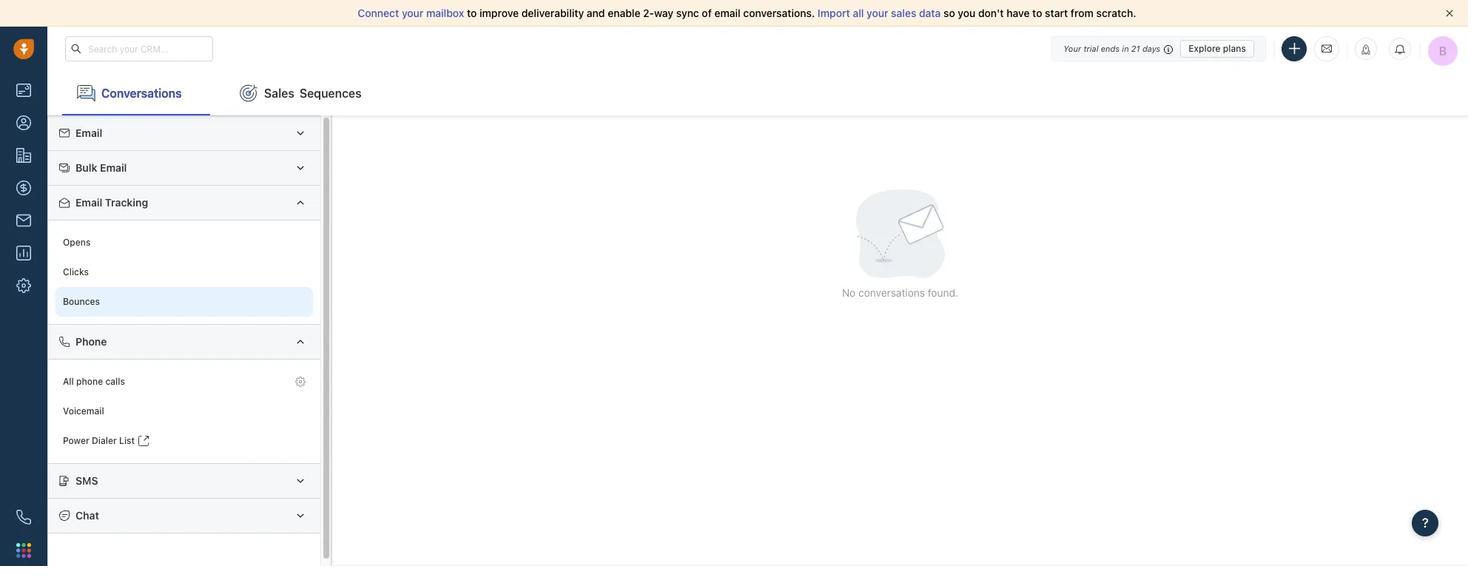 Task type: describe. For each thing, give the bounding box(es) containing it.
conversations
[[101, 86, 182, 100]]

opens link
[[56, 228, 313, 258]]

start
[[1045, 7, 1068, 19]]

import
[[818, 7, 850, 19]]

plans
[[1224, 43, 1247, 54]]

in
[[1123, 43, 1129, 53]]

dialer
[[92, 436, 117, 447]]

1 your from the left
[[402, 7, 424, 19]]

tracking
[[105, 196, 148, 209]]

way
[[654, 7, 674, 19]]

all phone calls link
[[56, 367, 313, 397]]

all phone calls
[[63, 376, 125, 387]]

power
[[63, 436, 89, 447]]

explore plans link
[[1181, 40, 1255, 57]]

voicemail
[[63, 406, 104, 417]]

1 to from the left
[[467, 7, 477, 19]]

phone
[[76, 376, 103, 387]]

explore
[[1189, 43, 1221, 54]]

email tracking
[[76, 196, 148, 209]]

conversations
[[859, 287, 925, 299]]

Search your CRM... text field
[[65, 36, 213, 61]]

sync
[[676, 7, 699, 19]]

trial
[[1084, 43, 1099, 53]]

email for email
[[76, 127, 102, 139]]

close image
[[1447, 10, 1454, 17]]

of
[[702, 7, 712, 19]]

data
[[919, 7, 941, 19]]

bulk email
[[76, 161, 127, 174]]

conversations.
[[744, 7, 815, 19]]

voicemail link
[[56, 397, 313, 426]]

opens
[[63, 237, 91, 248]]

from
[[1071, 7, 1094, 19]]

bulk
[[76, 161, 97, 174]]

clicks link
[[56, 258, 313, 287]]

bounces
[[63, 296, 100, 308]]

found.
[[928, 287, 959, 299]]



Task type: vqa. For each thing, say whether or not it's contained in the screenshot.
the middle "Email"
yes



Task type: locate. For each thing, give the bounding box(es) containing it.
to left start
[[1033, 7, 1043, 19]]

email up bulk
[[76, 127, 102, 139]]

2 your from the left
[[867, 7, 889, 19]]

sales
[[891, 7, 917, 19]]

scratch.
[[1097, 7, 1137, 19]]

2 vertical spatial email
[[76, 196, 102, 209]]

freshworks switcher image
[[16, 543, 31, 558]]

deliverability
[[522, 7, 584, 19]]

improve
[[480, 7, 519, 19]]

connect your mailbox link
[[358, 7, 467, 19]]

no
[[842, 287, 856, 299]]

sales sequences
[[264, 86, 362, 100]]

mailbox
[[426, 7, 464, 19]]

chat
[[76, 509, 99, 522]]

email for email tracking
[[76, 196, 102, 209]]

all
[[63, 376, 74, 387]]

have
[[1007, 7, 1030, 19]]

to right mailbox at the top of page
[[467, 7, 477, 19]]

send email image
[[1322, 42, 1333, 55]]

power dialer list
[[63, 436, 135, 447]]

your
[[402, 7, 424, 19], [867, 7, 889, 19]]

calls
[[105, 376, 125, 387]]

email right bulk
[[100, 161, 127, 174]]

0 horizontal spatial to
[[467, 7, 477, 19]]

phone
[[76, 335, 107, 348]]

your right all
[[867, 7, 889, 19]]

email
[[715, 7, 741, 19]]

connect your mailbox to improve deliverability and enable 2-way sync of email conversations. import all your sales data so you don't have to start from scratch.
[[358, 7, 1137, 19]]

0 horizontal spatial your
[[402, 7, 424, 19]]

connect
[[358, 7, 399, 19]]

bounces link
[[56, 287, 313, 317]]

1 vertical spatial email
[[100, 161, 127, 174]]

phone element
[[9, 503, 38, 532]]

your left mailbox at the top of page
[[402, 7, 424, 19]]

2-
[[643, 7, 654, 19]]

all
[[853, 7, 864, 19]]

conversations link
[[62, 71, 210, 115]]

email down bulk
[[76, 196, 102, 209]]

1 horizontal spatial to
[[1033, 7, 1043, 19]]

email
[[76, 127, 102, 139], [100, 161, 127, 174], [76, 196, 102, 209]]

don't
[[979, 7, 1004, 19]]

2 to from the left
[[1033, 7, 1043, 19]]

so
[[944, 7, 956, 19]]

import all your sales data link
[[818, 7, 944, 19]]

to
[[467, 7, 477, 19], [1033, 7, 1043, 19]]

and
[[587, 7, 605, 19]]

0 vertical spatial email
[[76, 127, 102, 139]]

sales sequences link
[[225, 71, 377, 115]]

you
[[958, 7, 976, 19]]

list
[[119, 436, 135, 447]]

your trial ends in 21 days
[[1064, 43, 1161, 53]]

power dialer list link
[[56, 426, 313, 456]]

days
[[1143, 43, 1161, 53]]

tab list
[[47, 71, 1469, 115]]

what's new image
[[1361, 44, 1372, 55]]

ends
[[1101, 43, 1120, 53]]

sms
[[76, 474, 98, 487]]

enable
[[608, 7, 641, 19]]

your
[[1064, 43, 1082, 53]]

1 horizontal spatial your
[[867, 7, 889, 19]]

sales
[[264, 86, 295, 100]]

tab list containing conversations
[[47, 71, 1469, 115]]

no conversations found.
[[842, 287, 959, 299]]

21
[[1132, 43, 1141, 53]]

sequences
[[300, 86, 362, 100]]

phone image
[[16, 510, 31, 525]]

explore plans
[[1189, 43, 1247, 54]]

clicks
[[63, 267, 89, 278]]



